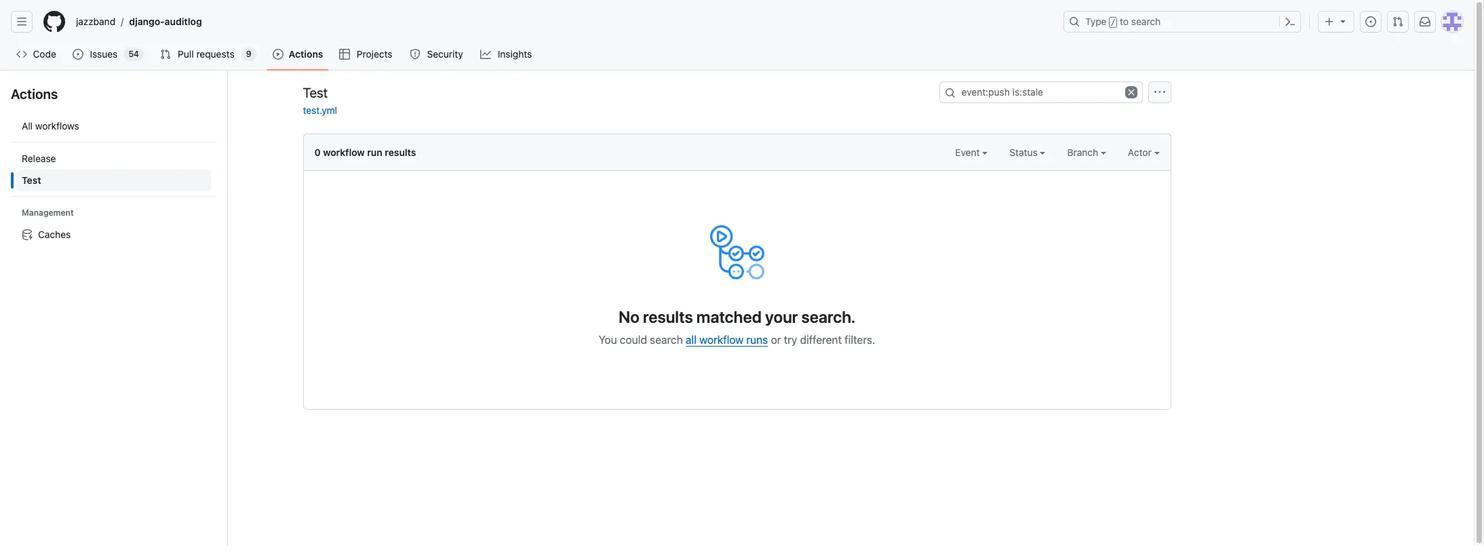 Task type: describe. For each thing, give the bounding box(es) containing it.
search image
[[945, 87, 955, 98]]

git pull request image for bottom issue opened image
[[160, 49, 171, 60]]

caches link
[[16, 224, 211, 246]]

0 horizontal spatial workflow
[[323, 147, 365, 158]]

9
[[246, 49, 251, 59]]

test inside test link
[[22, 174, 41, 186]]

type
[[1085, 16, 1107, 27]]

you
[[599, 334, 617, 346]]

triangle down image
[[1338, 16, 1348, 26]]

projects link
[[334, 44, 399, 64]]

issues
[[90, 48, 118, 60]]

status button
[[1009, 145, 1046, 159]]

type / to search
[[1085, 16, 1161, 27]]

no
[[619, 307, 640, 326]]

play image
[[272, 49, 283, 60]]

1 vertical spatial workflow
[[699, 334, 744, 346]]

jazzband / django-auditlog
[[76, 16, 202, 27]]

you could search all workflow runs or try different filters.
[[599, 334, 875, 346]]

/ for jazzband
[[121, 16, 124, 27]]

notifications image
[[1420, 16, 1431, 27]]

actions link
[[267, 44, 329, 64]]

all
[[686, 334, 697, 346]]

branch
[[1067, 147, 1101, 158]]

try
[[784, 334, 797, 346]]

management
[[22, 208, 74, 218]]

runs
[[746, 334, 768, 346]]

pull
[[178, 48, 194, 60]]

0 vertical spatial results
[[385, 147, 416, 158]]

0
[[314, 147, 321, 158]]

code link
[[11, 44, 62, 64]]

pull requests
[[178, 48, 234, 60]]

could
[[620, 334, 647, 346]]

test link
[[16, 170, 211, 191]]

jazzband
[[76, 16, 115, 27]]

all workflows
[[22, 120, 79, 132]]

actor button
[[1128, 145, 1160, 159]]

security link
[[404, 44, 470, 64]]

Filter workflow runs search field
[[939, 81, 1143, 103]]

event
[[955, 147, 982, 158]]

graph image
[[480, 49, 491, 60]]

1 vertical spatial issue opened image
[[73, 49, 84, 60]]

test.yml link
[[303, 104, 337, 116]]

plus image
[[1324, 16, 1335, 27]]

shield image
[[410, 49, 421, 60]]

1 vertical spatial results
[[643, 307, 693, 326]]

filter workflows element
[[16, 148, 211, 191]]

clear filters image
[[1125, 86, 1137, 98]]

workflows
[[35, 120, 79, 132]]

status
[[1009, 147, 1040, 158]]



Task type: locate. For each thing, give the bounding box(es) containing it.
1 vertical spatial list
[[11, 110, 216, 251]]

1 horizontal spatial issue opened image
[[1365, 16, 1376, 27]]

/
[[121, 16, 124, 27], [1111, 18, 1116, 27]]

test
[[303, 84, 328, 100], [22, 174, 41, 186]]

different
[[800, 334, 842, 346]]

security
[[427, 48, 463, 60]]

0 workflow run results
[[314, 147, 416, 158]]

1 horizontal spatial search
[[1131, 16, 1161, 27]]

all workflow runs link
[[686, 334, 768, 346]]

requests
[[196, 48, 234, 60]]

0 horizontal spatial search
[[650, 334, 683, 346]]

0 vertical spatial test
[[303, 84, 328, 100]]

caches
[[38, 229, 71, 240]]

1 horizontal spatial results
[[643, 307, 693, 326]]

table image
[[339, 49, 350, 60]]

issue opened image right triangle down icon
[[1365, 16, 1376, 27]]

event button
[[955, 145, 988, 159]]

code image
[[16, 49, 27, 60]]

1 vertical spatial actions
[[11, 86, 58, 102]]

search left all
[[650, 334, 683, 346]]

test up test.yml link
[[303, 84, 328, 100]]

workflow down matched
[[699, 334, 744, 346]]

actor
[[1128, 147, 1154, 158]]

search
[[1131, 16, 1161, 27], [650, 334, 683, 346]]

git pull request image for the topmost issue opened image
[[1393, 16, 1403, 27]]

git pull request image left notifications icon
[[1393, 16, 1403, 27]]

projects
[[357, 48, 392, 60]]

1 horizontal spatial test
[[303, 84, 328, 100]]

insights link
[[475, 44, 538, 64]]

1 horizontal spatial actions
[[289, 48, 323, 60]]

0 vertical spatial git pull request image
[[1393, 16, 1403, 27]]

0 vertical spatial workflow
[[323, 147, 365, 158]]

filters.
[[845, 334, 875, 346]]

results right run
[[385, 147, 416, 158]]

0 horizontal spatial /
[[121, 16, 124, 27]]

your
[[765, 307, 798, 326]]

/ left django-
[[121, 16, 124, 27]]

0 vertical spatial list
[[71, 11, 1055, 33]]

workflow right 0
[[323, 147, 365, 158]]

search.
[[801, 307, 855, 326]]

git pull request image left pull
[[160, 49, 171, 60]]

to
[[1120, 16, 1129, 27]]

actions right the play icon at left
[[289, 48, 323, 60]]

0 horizontal spatial actions
[[11, 86, 58, 102]]

list
[[71, 11, 1055, 33], [11, 110, 216, 251]]

run
[[367, 147, 382, 158]]

matched
[[696, 307, 762, 326]]

results up all
[[643, 307, 693, 326]]

1 horizontal spatial git pull request image
[[1393, 16, 1403, 27]]

None search field
[[939, 81, 1143, 103]]

django-
[[129, 16, 165, 27]]

test.yml
[[303, 104, 337, 116]]

0 vertical spatial issue opened image
[[1365, 16, 1376, 27]]

homepage image
[[43, 11, 65, 33]]

all
[[22, 120, 33, 132]]

/ for type
[[1111, 18, 1116, 27]]

list containing jazzband
[[71, 11, 1055, 33]]

1 vertical spatial search
[[650, 334, 683, 346]]

/ inside jazzband / django-auditlog
[[121, 16, 124, 27]]

list containing all workflows
[[11, 110, 216, 251]]

0 horizontal spatial git pull request image
[[160, 49, 171, 60]]

command palette image
[[1285, 16, 1296, 27]]

actions up all
[[11, 86, 58, 102]]

actions
[[289, 48, 323, 60], [11, 86, 58, 102]]

/ left to on the right top
[[1111, 18, 1116, 27]]

54
[[129, 49, 139, 59]]

0 horizontal spatial results
[[385, 147, 416, 158]]

django-auditlog link
[[124, 11, 207, 33]]

all workflows link
[[16, 115, 211, 137]]

jazzband link
[[71, 11, 121, 33]]

or
[[771, 334, 781, 346]]

0 vertical spatial search
[[1131, 16, 1161, 27]]

code
[[33, 48, 56, 60]]

search right to on the right top
[[1131, 16, 1161, 27]]

/ inside type / to search
[[1111, 18, 1116, 27]]

release link
[[16, 148, 211, 170]]

0 horizontal spatial test
[[22, 174, 41, 186]]

0 vertical spatial actions
[[289, 48, 323, 60]]

show workflow options image
[[1154, 87, 1165, 98]]

release
[[22, 153, 56, 164]]

results
[[385, 147, 416, 158], [643, 307, 693, 326]]

git pull request image
[[1393, 16, 1403, 27], [160, 49, 171, 60]]

0 horizontal spatial issue opened image
[[73, 49, 84, 60]]

1 horizontal spatial /
[[1111, 18, 1116, 27]]

1 vertical spatial test
[[22, 174, 41, 186]]

1 vertical spatial git pull request image
[[160, 49, 171, 60]]

insights
[[498, 48, 532, 60]]

1 horizontal spatial workflow
[[699, 334, 744, 346]]

test down the release
[[22, 174, 41, 186]]

issue opened image left issues
[[73, 49, 84, 60]]

github actions image
[[710, 225, 764, 279]]

no results matched your search.
[[619, 307, 855, 326]]

issue opened image
[[1365, 16, 1376, 27], [73, 49, 84, 60]]

workflow
[[323, 147, 365, 158], [699, 334, 744, 346]]

auditlog
[[165, 16, 202, 27]]



Task type: vqa. For each thing, say whether or not it's contained in the screenshot.
the middle Initial commit link
no



